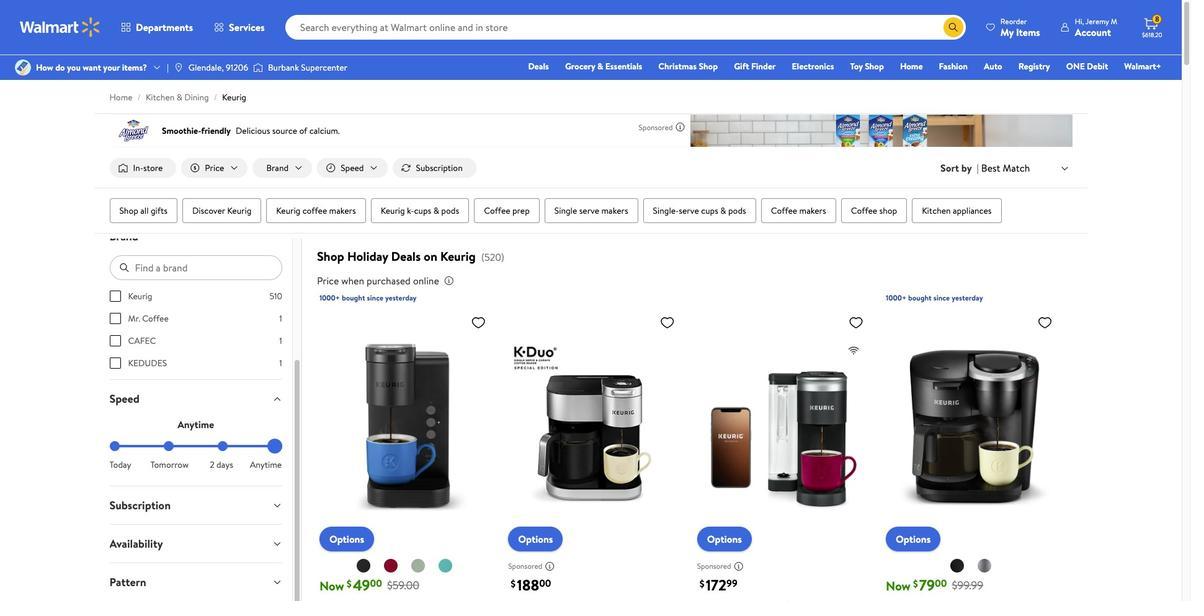 Task type: locate. For each thing, give the bounding box(es) containing it.
0 vertical spatial speed
[[341, 162, 364, 174]]

1 1000+ from the left
[[320, 293, 340, 304]]

None checkbox
[[110, 291, 121, 302], [110, 358, 121, 369], [110, 291, 121, 302], [110, 358, 121, 369]]

store
[[143, 162, 163, 174]]

you
[[67, 61, 81, 74]]

home link left 'fashion'
[[895, 60, 929, 73]]

ad disclaimer and feedback for ingridsponsoredproducts image up $ 188 00
[[545, 562, 555, 572]]

8 $618.20
[[1143, 14, 1163, 39]]

1 options from the left
[[329, 533, 364, 547]]

in-
[[133, 162, 143, 174]]

0 vertical spatial speed button
[[317, 158, 388, 178]]

now left 79
[[886, 578, 911, 595]]

0 horizontal spatial price
[[205, 162, 224, 174]]

1 vertical spatial subscription
[[110, 498, 171, 514]]

options up 99
[[707, 533, 742, 547]]

your
[[103, 61, 120, 74]]

& for keurig k-cups & pods
[[434, 205, 439, 217]]

1 horizontal spatial 00
[[539, 577, 551, 591]]

bought for 49
[[342, 293, 365, 304]]

availability tab
[[100, 526, 292, 564]]

None range field
[[110, 446, 282, 448]]

yesterday for 49
[[385, 293, 417, 304]]

1 bought from the left
[[342, 293, 365, 304]]

& right single-
[[721, 205, 726, 217]]

1 horizontal spatial kitchen
[[922, 205, 951, 217]]

kitchen appliances
[[922, 205, 992, 217]]

keurig up legal information image
[[440, 248, 476, 265]]

1 horizontal spatial speed
[[341, 162, 364, 174]]

makers left coffee shop
[[800, 205, 826, 217]]

brand button down 'discover'
[[100, 218, 292, 256]]

0 horizontal spatial |
[[167, 61, 169, 74]]

options link for keurig k-supreme smart coffee maker, multistream technology, brews 6-12oz cup sizes, black image
[[697, 527, 752, 552]]

$ inside now $ 49 00 $59.00
[[347, 578, 352, 591]]

keurig coffee makers
[[276, 205, 356, 217]]

fashion link
[[934, 60, 974, 73]]

1 serve from the left
[[579, 205, 600, 217]]

since
[[367, 293, 384, 304], [934, 293, 950, 304]]

shop left all on the top of the page
[[119, 205, 138, 217]]

dining
[[185, 91, 209, 104]]

ad disclaimer and feedback for skylinedisplayad image
[[676, 122, 685, 132]]

pods right k-
[[441, 205, 459, 217]]

ad disclaimer and feedback for ingridsponsoredproducts image for options link associated with keurig k-supreme smart coffee maker, multistream technology, brews 6-12oz cup sizes, black image
[[734, 562, 744, 572]]

1 horizontal spatial makers
[[602, 205, 628, 217]]

0 horizontal spatial makers
[[329, 205, 356, 217]]

coffee shop link
[[841, 199, 907, 223]]

keurig left coffee
[[276, 205, 301, 217]]

1 horizontal spatial subscription
[[416, 162, 463, 174]]

ad disclaimer and feedback for ingridsponsoredproducts image up 99
[[734, 562, 744, 572]]

1 makers from the left
[[329, 205, 356, 217]]

00 for 79
[[935, 577, 947, 591]]

speed down kedudes
[[110, 392, 140, 407]]

keurig
[[222, 91, 246, 104], [227, 205, 252, 217], [276, 205, 301, 217], [381, 205, 405, 217], [440, 248, 476, 265], [128, 291, 152, 303]]

makers
[[329, 205, 356, 217], [602, 205, 628, 217], [800, 205, 826, 217]]

Search search field
[[285, 15, 966, 40]]

$618.20
[[1143, 30, 1163, 39]]

pods for keurig k-cups & pods
[[441, 205, 459, 217]]

serve
[[579, 205, 600, 217], [679, 205, 699, 217]]

bought
[[342, 293, 365, 304], [909, 293, 932, 304]]

3 options from the left
[[707, 533, 742, 547]]

$ inside $ 172 99
[[700, 578, 705, 591]]

registry link
[[1013, 60, 1056, 73]]

0 horizontal spatial now
[[320, 578, 344, 595]]

None radio
[[218, 442, 228, 452]]

0 horizontal spatial cups
[[414, 205, 431, 217]]

legal information image
[[444, 276, 454, 286]]

kitchen left appliances
[[922, 205, 951, 217]]

1 horizontal spatial since
[[934, 293, 950, 304]]

brand button
[[253, 158, 312, 178], [100, 218, 292, 256]]

makers right coffee
[[329, 205, 356, 217]]

coffee makers link
[[761, 199, 836, 223]]

red image
[[384, 559, 398, 574]]

2 horizontal spatial makers
[[800, 205, 826, 217]]

options up 79
[[896, 533, 931, 547]]

hi, jeremy m account
[[1075, 16, 1118, 39]]

options link for keurig® k-duo special edition single serve k-cup pod & carafe coffee maker, silver image
[[508, 527, 563, 552]]

shop inside the toy shop link
[[865, 60, 884, 73]]

 image left how
[[15, 60, 31, 76]]

0 horizontal spatial speed
[[110, 392, 140, 407]]

172
[[706, 575, 727, 596]]

auto
[[984, 60, 1003, 73]]

$ inside $ 188 00
[[511, 578, 516, 591]]

0 horizontal spatial sponsored
[[508, 562, 543, 572]]

2 black image from the left
[[950, 559, 965, 574]]

1 horizontal spatial brand
[[267, 162, 289, 174]]

1 horizontal spatial price
[[317, 274, 339, 288]]

1
[[279, 313, 282, 325], [279, 335, 282, 348], [279, 358, 282, 370]]

cups down subscription button
[[414, 205, 431, 217]]

deals inside deals link
[[528, 60, 549, 73]]

2 now from the left
[[886, 578, 911, 595]]

0 vertical spatial home
[[900, 60, 923, 73]]

deals left grocery
[[528, 60, 549, 73]]

teal image
[[438, 559, 453, 574]]

1 now from the left
[[320, 578, 344, 595]]

keurig k-duo essentials black single-serve k-cup pod coffee maker, black image
[[886, 310, 1058, 542]]

pattern
[[110, 575, 146, 591]]

1 vertical spatial kitchen
[[922, 205, 951, 217]]

2 pods from the left
[[729, 205, 746, 217]]

sponsored up 172
[[697, 562, 731, 572]]

2 since from the left
[[934, 293, 950, 304]]

anytime up how fast do you want your order? option group
[[178, 418, 214, 432]]

1 options link from the left
[[320, 527, 374, 552]]

subscription up keurig k-cups & pods link at left
[[416, 162, 463, 174]]

1 $ from the left
[[347, 578, 352, 591]]

0 horizontal spatial yesterday
[[385, 293, 417, 304]]

pods
[[441, 205, 459, 217], [729, 205, 746, 217]]

1 vertical spatial speed button
[[100, 380, 292, 418]]

sponsored up 188
[[508, 562, 543, 572]]

2 makers from the left
[[602, 205, 628, 217]]

1 cups from the left
[[414, 205, 431, 217]]

speed inside tab
[[110, 392, 140, 407]]

0 vertical spatial subscription
[[416, 162, 463, 174]]

2 1 from the top
[[279, 335, 282, 348]]

00 for 49
[[370, 577, 382, 591]]

2 horizontal spatial  image
[[253, 61, 263, 74]]

gift
[[734, 60, 749, 73]]

one
[[1067, 60, 1085, 73]]

1 horizontal spatial  image
[[174, 63, 184, 73]]

subscription up availability
[[110, 498, 171, 514]]

electronics
[[792, 60, 834, 73]]

items?
[[122, 61, 147, 74]]

0 vertical spatial kitchen
[[146, 91, 175, 104]]

kitchen
[[146, 91, 175, 104], [922, 205, 951, 217]]

sponsored left ad disclaimer and feedback for skylinedisplayad 'icon'
[[639, 122, 673, 132]]

0 horizontal spatial anytime
[[178, 418, 214, 432]]

00
[[370, 577, 382, 591], [539, 577, 551, 591], [935, 577, 947, 591]]

now for 79
[[886, 578, 911, 595]]

keurig k-express essentials single serve k-cup pod coffee maker, black image
[[320, 310, 491, 542]]

2 cups from the left
[[701, 205, 719, 217]]

3 makers from the left
[[800, 205, 826, 217]]

4 options link from the left
[[886, 527, 941, 552]]

now inside now $ 79 00 $99.99
[[886, 578, 911, 595]]

1 horizontal spatial serve
[[679, 205, 699, 217]]

| up kitchen & dining link
[[167, 61, 169, 74]]

79
[[920, 575, 935, 596]]

1 horizontal spatial now
[[886, 578, 911, 595]]

shop right christmas
[[699, 60, 718, 73]]

pods left the coffee makers link
[[729, 205, 746, 217]]

1000+
[[320, 293, 340, 304], [886, 293, 907, 304]]

8
[[1155, 14, 1160, 24]]

1 vertical spatial |
[[977, 161, 979, 175]]

1000+ bought since yesterday
[[320, 293, 417, 304], [886, 293, 983, 304]]

options link up 99
[[697, 527, 752, 552]]

black image
[[356, 559, 371, 574], [950, 559, 965, 574]]

pods for single-serve cups & pods
[[729, 205, 746, 217]]

1 horizontal spatial yesterday
[[952, 293, 983, 304]]

single serve makers
[[555, 205, 628, 217]]

1 / from the left
[[138, 91, 141, 104]]

keurig right 'discover'
[[227, 205, 252, 217]]

yesterday
[[385, 293, 417, 304], [952, 293, 983, 304]]

coffee
[[484, 205, 511, 217], [771, 205, 798, 217], [851, 205, 878, 217], [142, 313, 169, 325]]

1 horizontal spatial /
[[214, 91, 217, 104]]

/ down items?
[[138, 91, 141, 104]]

single-serve cups & pods link
[[643, 199, 756, 223]]

0 horizontal spatial since
[[367, 293, 384, 304]]

1 horizontal spatial 1000+ bought since yesterday
[[886, 293, 983, 304]]

0 horizontal spatial brand
[[110, 229, 138, 245]]

anytime down "anytime" "radio"
[[250, 459, 282, 472]]

black image for 49
[[356, 559, 371, 574]]

black image up '$99.99'
[[950, 559, 965, 574]]

options for keurig k-supreme smart coffee maker, multistream technology, brews 6-12oz cup sizes, black image
[[707, 533, 742, 547]]

3 00 from the left
[[935, 577, 947, 591]]

m
[[1111, 16, 1118, 26]]

00 inside $ 188 00
[[539, 577, 551, 591]]

2 bought from the left
[[909, 293, 932, 304]]

how
[[36, 61, 53, 74]]

options up $ 188 00
[[518, 533, 553, 547]]

00 inside now $ 79 00 $99.99
[[935, 577, 947, 591]]

bought for 79
[[909, 293, 932, 304]]

options for keurig k-express essentials single serve k-cup pod coffee maker, black image
[[329, 533, 364, 547]]

0 vertical spatial price
[[205, 162, 224, 174]]

shop right toy
[[865, 60, 884, 73]]

1 00 from the left
[[370, 577, 382, 591]]

 image right 91206
[[253, 61, 263, 74]]

None checkbox
[[110, 313, 121, 325], [110, 336, 121, 347], [110, 313, 121, 325], [110, 336, 121, 347]]

price up 'discover'
[[205, 162, 224, 174]]

shop inside christmas shop link
[[699, 60, 718, 73]]

moonlight gray image
[[978, 559, 993, 574]]

0 vertical spatial anytime
[[178, 418, 214, 432]]

grocery & essentials
[[565, 60, 643, 73]]

subscription button
[[100, 487, 292, 525]]

|
[[167, 61, 169, 74], [977, 161, 979, 175]]

fashion
[[939, 60, 968, 73]]

makers right single
[[602, 205, 628, 217]]

 image left glendale,
[[174, 63, 184, 73]]

sort and filter section element
[[95, 148, 1088, 188]]

2 horizontal spatial 00
[[935, 577, 947, 591]]

price inside dropdown button
[[205, 162, 224, 174]]

now $ 79 00 $99.99
[[886, 575, 984, 596]]

add to favorites list, keurig® k-duo special edition single serve k-cup pod & carafe coffee maker, silver image
[[660, 315, 675, 331]]

home left 'fashion'
[[900, 60, 923, 73]]

1 pods from the left
[[441, 205, 459, 217]]

1 horizontal spatial home
[[900, 60, 923, 73]]

brand up keurig coffee makers
[[267, 162, 289, 174]]

4 $ from the left
[[913, 578, 918, 591]]

pattern tab
[[100, 564, 292, 602]]

0 horizontal spatial 00
[[370, 577, 382, 591]]

$ left 188
[[511, 578, 516, 591]]

2 vertical spatial 1
[[279, 358, 282, 370]]

gift finder link
[[729, 60, 782, 73]]

1 horizontal spatial 1000+
[[886, 293, 907, 304]]

now inside now $ 49 00 $59.00
[[320, 578, 344, 595]]

walmart image
[[20, 17, 101, 37]]

1 horizontal spatial anytime
[[250, 459, 282, 472]]

1 vertical spatial deals
[[391, 248, 421, 265]]

0 horizontal spatial home
[[110, 91, 133, 104]]

availability button
[[100, 526, 292, 564]]

2 horizontal spatial sponsored
[[697, 562, 731, 572]]

0 vertical spatial 1
[[279, 313, 282, 325]]

1 vertical spatial anytime
[[250, 459, 282, 472]]

0 horizontal spatial subscription
[[110, 498, 171, 514]]

burbank
[[268, 61, 299, 74]]

2 00 from the left
[[539, 577, 551, 591]]

& for home / kitchen & dining / keurig
[[177, 91, 182, 104]]

brand
[[267, 162, 289, 174], [110, 229, 138, 245]]

christmas shop link
[[653, 60, 724, 73]]

1 since from the left
[[367, 293, 384, 304]]

black image for 79
[[950, 559, 965, 574]]

1 horizontal spatial bought
[[909, 293, 932, 304]]

2 yesterday from the left
[[952, 293, 983, 304]]

1 1 from the top
[[279, 313, 282, 325]]

0 vertical spatial deals
[[528, 60, 549, 73]]

brand inside tab
[[110, 229, 138, 245]]

0 horizontal spatial  image
[[15, 60, 31, 76]]

$ left 49
[[347, 578, 352, 591]]

ad disclaimer and feedback for ingridsponsoredproducts image
[[545, 562, 555, 572], [734, 562, 744, 572]]

add to favorites list, keurig k-supreme smart coffee maker, multistream technology, brews 6-12oz cup sizes, black image
[[849, 315, 864, 331]]

best match
[[982, 161, 1031, 175]]

2 serve from the left
[[679, 205, 699, 217]]

 image for burbank supercenter
[[253, 61, 263, 74]]

speed
[[341, 162, 364, 174], [110, 392, 140, 407]]

2 options link from the left
[[508, 527, 563, 552]]

keurig k-supreme smart coffee maker, multistream technology, brews 6-12oz cup sizes, black image
[[697, 310, 869, 542]]

1 vertical spatial home link
[[110, 91, 133, 104]]

pods inside single-serve cups & pods link
[[729, 205, 746, 217]]

1 vertical spatial brand
[[110, 229, 138, 245]]

$ left 172
[[700, 578, 705, 591]]

2 $ from the left
[[511, 578, 516, 591]]

0 horizontal spatial deals
[[391, 248, 421, 265]]

home for home / kitchen & dining / keurig
[[110, 91, 133, 104]]

coffee for coffee prep
[[484, 205, 511, 217]]

how fast do you want your order? option group
[[110, 442, 282, 472]]

0 horizontal spatial black image
[[356, 559, 371, 574]]

0 horizontal spatial speed button
[[100, 380, 292, 418]]

1 black image from the left
[[356, 559, 371, 574]]

0 horizontal spatial 1000+ bought since yesterday
[[320, 293, 417, 304]]

3 1 from the top
[[279, 358, 282, 370]]

purchased
[[367, 274, 411, 288]]

2 1000+ from the left
[[886, 293, 907, 304]]

options link up $ 188 00
[[508, 527, 563, 552]]

grocery
[[565, 60, 596, 73]]

1 vertical spatial 1
[[279, 335, 282, 348]]

now left 49
[[320, 578, 344, 595]]

0 horizontal spatial kitchen
[[146, 91, 175, 104]]

cups
[[414, 205, 431, 217], [701, 205, 719, 217]]

1 1000+ bought since yesterday from the left
[[320, 293, 417, 304]]

account
[[1075, 25, 1112, 39]]

speed button up tomorrow radio
[[100, 380, 292, 418]]

0 horizontal spatial 1000+
[[320, 293, 340, 304]]

1 vertical spatial speed
[[110, 392, 140, 407]]

1 yesterday from the left
[[385, 293, 417, 304]]

3 $ from the left
[[700, 578, 705, 591]]

2 ad disclaimer and feedback for ingridsponsoredproducts image from the left
[[734, 562, 744, 572]]

deals left 'on'
[[391, 248, 421, 265]]

$ left 79
[[913, 578, 918, 591]]

brand down shop all gifts
[[110, 229, 138, 245]]

1 ad disclaimer and feedback for ingridsponsoredproducts image from the left
[[545, 562, 555, 572]]

options link up 79
[[886, 527, 941, 552]]

3 options link from the left
[[697, 527, 752, 552]]

coffee prep
[[484, 205, 530, 217]]

online
[[413, 274, 439, 288]]

christmas shop
[[659, 60, 718, 73]]

brand button up coffee
[[253, 158, 312, 178]]

/ left keurig link
[[214, 91, 217, 104]]

options for keurig® k-duo special edition single serve k-cup pod & carafe coffee maker, silver image
[[518, 533, 553, 547]]

1 horizontal spatial pods
[[729, 205, 746, 217]]

2 options from the left
[[518, 533, 553, 547]]

sponsored
[[639, 122, 673, 132], [508, 562, 543, 572], [697, 562, 731, 572]]

1 horizontal spatial cups
[[701, 205, 719, 217]]

serve for single
[[579, 205, 600, 217]]

price left the when
[[317, 274, 339, 288]]

0 horizontal spatial bought
[[342, 293, 365, 304]]

00 inside now $ 49 00 $59.00
[[370, 577, 382, 591]]

since for 49
[[367, 293, 384, 304]]

0 horizontal spatial /
[[138, 91, 141, 104]]

price for price
[[205, 162, 224, 174]]

0 horizontal spatial ad disclaimer and feedback for ingridsponsoredproducts image
[[545, 562, 555, 572]]

cups right single-
[[701, 205, 719, 217]]

& right k-
[[434, 205, 439, 217]]

options link for keurig k-duo essentials black single-serve k-cup pod coffee maker, black image
[[886, 527, 941, 552]]

black image up 49
[[356, 559, 371, 574]]

kitchen left dining
[[146, 91, 175, 104]]

discover keurig link
[[182, 199, 261, 223]]

speed up keurig coffee makers link
[[341, 162, 364, 174]]

keurig k-cups & pods
[[381, 205, 459, 217]]

2 1000+ bought since yesterday from the left
[[886, 293, 983, 304]]

ad disclaimer and feedback for ingridsponsoredproducts image for options link associated with keurig® k-duo special edition single serve k-cup pod & carafe coffee maker, silver image
[[545, 562, 555, 572]]

mr. coffee
[[128, 313, 169, 325]]

1 horizontal spatial |
[[977, 161, 979, 175]]

99
[[727, 577, 738, 591]]

0 horizontal spatial serve
[[579, 205, 600, 217]]

price
[[205, 162, 224, 174], [317, 274, 339, 288]]

& left dining
[[177, 91, 182, 104]]

keurig up mr. in the bottom of the page
[[128, 291, 152, 303]]

4 options from the left
[[896, 533, 931, 547]]

now
[[320, 578, 344, 595], [886, 578, 911, 595]]

home link
[[895, 60, 929, 73], [110, 91, 133, 104]]

 image
[[15, 60, 31, 76], [253, 61, 263, 74], [174, 63, 184, 73]]

one debit link
[[1061, 60, 1114, 73]]

1 vertical spatial price
[[317, 274, 339, 288]]

options up 49
[[329, 533, 364, 547]]

$
[[347, 578, 352, 591], [511, 578, 516, 591], [700, 578, 705, 591], [913, 578, 918, 591]]

1 for mr. coffee
[[279, 313, 282, 325]]

glendale, 91206
[[189, 61, 248, 74]]

sage image
[[411, 559, 426, 574]]

1 vertical spatial home
[[110, 91, 133, 104]]

speed button up keurig coffee makers link
[[317, 158, 388, 178]]

0 vertical spatial brand
[[267, 162, 289, 174]]

serve for single-
[[679, 205, 699, 217]]

pods inside keurig k-cups & pods link
[[441, 205, 459, 217]]

home down your
[[110, 91, 133, 104]]

1 horizontal spatial black image
[[950, 559, 965, 574]]

options link
[[320, 527, 374, 552], [508, 527, 563, 552], [697, 527, 752, 552], [886, 527, 941, 552]]

1 horizontal spatial sponsored
[[639, 122, 673, 132]]

1 horizontal spatial ad disclaimer and feedback for ingridsponsoredproducts image
[[734, 562, 744, 572]]

Tomorrow radio
[[164, 442, 174, 452]]

home link down your
[[110, 91, 133, 104]]

| right by
[[977, 161, 979, 175]]

0 vertical spatial home link
[[895, 60, 929, 73]]

1 horizontal spatial deals
[[528, 60, 549, 73]]

0 horizontal spatial pods
[[441, 205, 459, 217]]

options link up 49
[[320, 527, 374, 552]]



Task type: describe. For each thing, give the bounding box(es) containing it.
do
[[55, 61, 65, 74]]

days
[[217, 459, 233, 472]]

grocery & essentials link
[[560, 60, 648, 73]]

single
[[555, 205, 577, 217]]

auto link
[[979, 60, 1008, 73]]

coffee inside brand group
[[142, 313, 169, 325]]

shop inside shop all gifts link
[[119, 205, 138, 217]]

options link for keurig k-express essentials single serve k-cup pod coffee maker, black image
[[320, 527, 374, 552]]

2 / from the left
[[214, 91, 217, 104]]

yesterday for 79
[[952, 293, 983, 304]]

cups for serve
[[701, 205, 719, 217]]

toy
[[851, 60, 863, 73]]

walmart+
[[1125, 60, 1162, 73]]

& for single-serve cups & pods
[[721, 205, 726, 217]]

single-
[[653, 205, 679, 217]]

now for 49
[[320, 578, 344, 595]]

since for 79
[[934, 293, 950, 304]]

shop all gifts link
[[110, 199, 178, 223]]

anytime inside how fast do you want your order? option group
[[250, 459, 282, 472]]

single-serve cups & pods
[[653, 205, 746, 217]]

tomorrow
[[150, 459, 189, 472]]

single serve makers link
[[545, 199, 638, 223]]

departments
[[136, 20, 193, 34]]

keurig® k-duo special edition single serve k-cup pod & carafe coffee maker, silver image
[[508, 310, 680, 542]]

christmas
[[659, 60, 697, 73]]

keurig link
[[222, 91, 246, 104]]

brand group
[[110, 291, 282, 380]]

price for price when purchased online
[[317, 274, 339, 288]]

kitchen appliances link
[[912, 199, 1002, 223]]

shop holiday deals on keurig (520)
[[317, 248, 505, 265]]

$59.00
[[387, 579, 420, 594]]

debit
[[1087, 60, 1109, 73]]

coffee for coffee makers
[[771, 205, 798, 217]]

cups for k-
[[414, 205, 431, 217]]

sort by |
[[941, 161, 979, 175]]

search icon image
[[949, 22, 959, 32]]

add to favorites list, keurig k-duo essentials black single-serve k-cup pod coffee maker, black image
[[1038, 315, 1053, 331]]

subscription tab
[[100, 487, 292, 525]]

$ inside now $ 79 00 $99.99
[[913, 578, 918, 591]]

services button
[[204, 12, 275, 42]]

how do you want your items?
[[36, 61, 147, 74]]

electronics link
[[787, 60, 840, 73]]

now $ 49 00 $59.00
[[320, 575, 420, 596]]

1000+ bought since yesterday for 49
[[320, 293, 417, 304]]

subscription inside dropdown button
[[110, 498, 171, 514]]

services
[[229, 20, 265, 34]]

shop up the when
[[317, 248, 344, 265]]

0 vertical spatial brand button
[[253, 158, 312, 178]]

keurig k-cups & pods link
[[371, 199, 469, 223]]

home for home
[[900, 60, 923, 73]]

sponsored for $59.00
[[697, 562, 731, 572]]

510
[[270, 291, 282, 303]]

91206
[[226, 61, 248, 74]]

reorder
[[1001, 16, 1027, 26]]

coffee
[[303, 205, 327, 217]]

match
[[1003, 161, 1031, 175]]

kedudes
[[128, 358, 167, 370]]

0 vertical spatial |
[[167, 61, 169, 74]]

2
[[210, 459, 215, 472]]

1 horizontal spatial home link
[[895, 60, 929, 73]]

cafec
[[128, 335, 156, 348]]

keurig inside brand group
[[128, 291, 152, 303]]

sponsored for /
[[639, 122, 673, 132]]

1 vertical spatial brand button
[[100, 218, 292, 256]]

reorder my items
[[1001, 16, 1041, 39]]

keurig left k-
[[381, 205, 405, 217]]

gifts
[[151, 205, 168, 217]]

Anytime radio
[[272, 442, 282, 452]]

 image for how do you want your items?
[[15, 60, 31, 76]]

availability
[[110, 537, 163, 552]]

shop
[[880, 205, 898, 217]]

$99.99
[[952, 579, 984, 594]]

Walmart Site-Wide search field
[[285, 15, 966, 40]]

deals link
[[523, 60, 555, 73]]

on
[[424, 248, 438, 265]]

makers for keurig coffee makers
[[329, 205, 356, 217]]

keurig down 91206
[[222, 91, 246, 104]]

today
[[110, 459, 131, 472]]

 image for glendale, 91206
[[174, 63, 184, 73]]

speed tab
[[100, 380, 292, 418]]

best
[[982, 161, 1001, 175]]

shop all gifts
[[119, 205, 168, 217]]

$ 172 99
[[700, 575, 738, 596]]

discover keurig
[[192, 205, 252, 217]]

gift finder
[[734, 60, 776, 73]]

walmart+ link
[[1119, 60, 1167, 73]]

kitchen & dining link
[[146, 91, 209, 104]]

best match button
[[979, 160, 1073, 176]]

want
[[83, 61, 101, 74]]

1 for cafec
[[279, 335, 282, 348]]

finder
[[752, 60, 776, 73]]

essentials
[[606, 60, 643, 73]]

in-store
[[133, 162, 163, 174]]

subscription button
[[393, 158, 476, 178]]

appliances
[[953, 205, 992, 217]]

Find a brand search field
[[110, 256, 282, 281]]

coffee makers
[[771, 205, 826, 217]]

my
[[1001, 25, 1014, 39]]

price button
[[181, 158, 248, 178]]

& right grocery
[[598, 60, 604, 73]]

one debit
[[1067, 60, 1109, 73]]

holiday
[[347, 248, 388, 265]]

sort
[[941, 161, 959, 175]]

toy shop
[[851, 60, 884, 73]]

departments button
[[110, 12, 204, 42]]

1 horizontal spatial speed button
[[317, 158, 388, 178]]

1000+ bought since yesterday for 79
[[886, 293, 983, 304]]

1000+ for 79
[[886, 293, 907, 304]]

coffee for coffee shop
[[851, 205, 878, 217]]

$ 188 00
[[511, 575, 551, 596]]

subscription inside button
[[416, 162, 463, 174]]

add to favorites list, keurig k-express essentials single serve k-cup pod coffee maker, black image
[[471, 315, 486, 331]]

items
[[1016, 25, 1041, 39]]

brand inside sort and filter section element
[[267, 162, 289, 174]]

brand tab
[[100, 218, 292, 256]]

mr.
[[128, 313, 140, 325]]

1 for kedudes
[[279, 358, 282, 370]]

| inside sort and filter section element
[[977, 161, 979, 175]]

hi,
[[1075, 16, 1084, 26]]

1000+ for 49
[[320, 293, 340, 304]]

registry
[[1019, 60, 1051, 73]]

glendale,
[[189, 61, 224, 74]]

all
[[140, 205, 149, 217]]

Today radio
[[110, 442, 119, 452]]

prep
[[513, 205, 530, 217]]

keurig coffee makers link
[[266, 199, 366, 223]]

options for keurig k-duo essentials black single-serve k-cup pod coffee maker, black image
[[896, 533, 931, 547]]

jeremy
[[1086, 16, 1110, 26]]

speed inside sort and filter section element
[[341, 162, 364, 174]]

0 horizontal spatial home link
[[110, 91, 133, 104]]

makers for single serve makers
[[602, 205, 628, 217]]



Task type: vqa. For each thing, say whether or not it's contained in the screenshot.
the Options link corresponding to Keurig K-Express Essentials Single Serve K-Cup Pod Coffee Maker, Black image at left
yes



